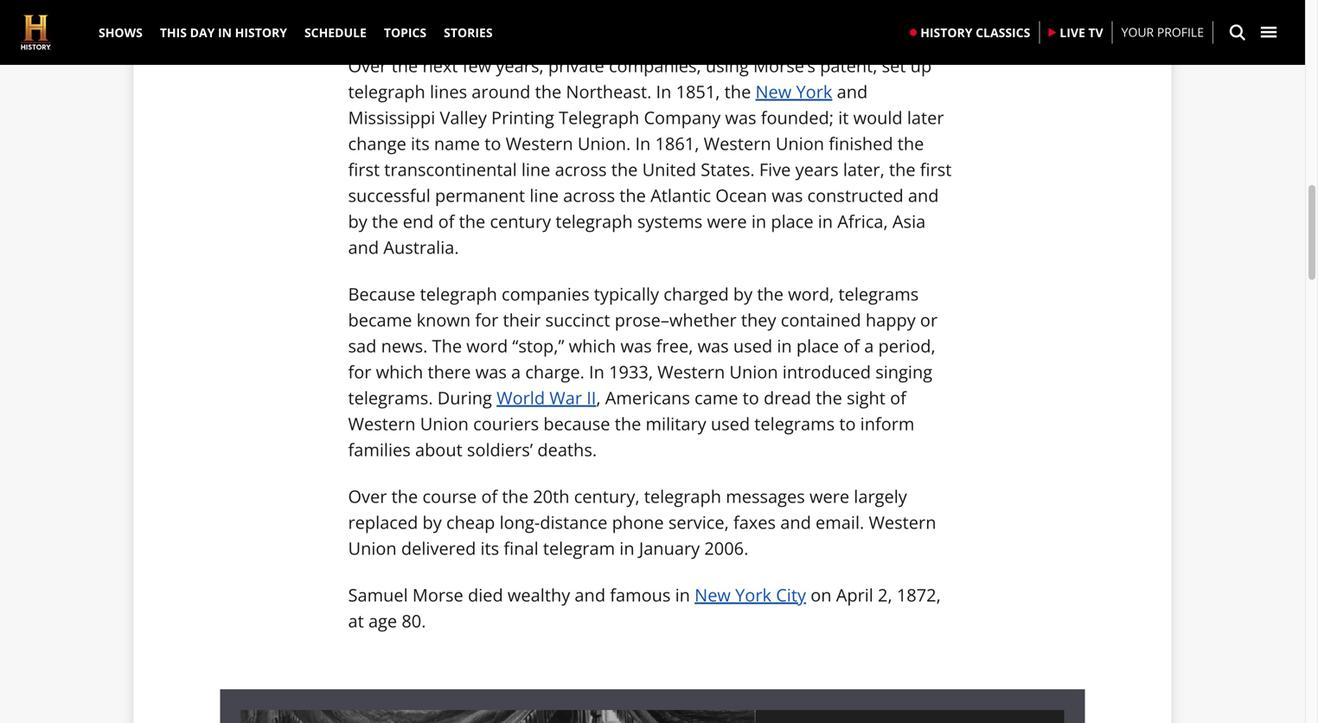 Task type: describe. For each thing, give the bounding box(es) containing it.
history inside "history classics" link
[[921, 24, 973, 40]]

war
[[550, 386, 582, 410]]

western inside , americans came to dread the sight of western union couriers because the military used telegrams to inform families about soldiers' deaths.
[[348, 412, 416, 436]]

years
[[796, 158, 839, 181]]

was down 'word'
[[476, 360, 507, 384]]

message:
[[768, 0, 844, 5]]

in left "africa,"
[[818, 209, 833, 233]]

messages
[[726, 485, 805, 508]]

the down the using on the top of page
[[725, 80, 751, 103]]

they
[[742, 308, 777, 332]]

in inside the 'because telegraph companies typically charged by the word, telegrams became known for their succinct prose–whether they contained happy or sad news. the word "stop," which was free, was used in place of a period, for which there was a charge. in 1933, western union introduced singing telegrams. during'
[[589, 360, 605, 384]]

1 vertical spatial line
[[530, 184, 559, 207]]

stories
[[444, 24, 493, 41]]

"what
[[848, 0, 897, 5]]

of inside and mississippi valley printing telegraph company was founded; it would later change its name to western union. in 1861, western union finished the first transcontinental line across the united states. five years later, the first successful permanent line across the atlantic ocean was constructed and by the end of the century telegraph systems were in place in africa, asia and australia.
[[438, 209, 455, 233]]

the right 'with'
[[737, 0, 764, 5]]

introduced
[[783, 360, 871, 384]]

replaced
[[348, 511, 418, 534]]

ocean
[[716, 184, 768, 207]]

northeast.
[[566, 80, 652, 103]]

permanent
[[435, 184, 525, 207]]

or
[[921, 308, 938, 332]]

period,
[[879, 334, 936, 358]]

because telegraph companies typically charged by the word, telegrams became known for their succinct prose–whether they contained happy or sad news. the word "stop," which was free, was used in place of a period, for which there was a charge. in 1933, western union introduced singing telegrams. during
[[348, 282, 938, 410]]

of inside over the course of the 20th century, telegraph messages were largely replaced by cheap long-distance phone service, faxes and email. western union delivered its final telegram in january 2006.
[[482, 485, 498, 508]]

live
[[1060, 24, 1086, 40]]

history classics
[[921, 24, 1031, 40]]

private
[[549, 54, 605, 78]]

age
[[369, 609, 397, 633]]

of inside , americans came to dread the sight of western union couriers because the military used telegrams to inform families about soldiers' deaths.
[[891, 386, 907, 410]]

april
[[837, 583, 874, 607]]

free,
[[657, 334, 693, 358]]

dread
[[764, 386, 812, 410]]

stories link
[[435, 0, 502, 65]]

famous
[[610, 583, 671, 607]]

transcontinental
[[384, 158, 517, 181]]

0 vertical spatial a
[[865, 334, 874, 358]]

systems
[[638, 209, 703, 233]]

the right later,
[[890, 158, 916, 181]]

over the next few years, private companies, using morse's patent, set up telegraph lines around the northeast. in 1851, the
[[348, 54, 932, 103]]

1 vertical spatial a
[[511, 360, 521, 384]]

0 vertical spatial line
[[522, 158, 551, 181]]

the inside the 'because telegraph companies typically charged by the word, telegrams became known for their succinct prose–whether they contained happy or sad news. the word "stop," which was free, was used in place of a period, for which there was a charge. in 1933, western union introduced singing telegrams. during'
[[757, 282, 784, 306]]

1 vertical spatial across
[[563, 184, 615, 207]]

by inside the 'because telegraph companies typically charged by the word, telegrams became known for their succinct prose–whether they contained happy or sad news. the word "stop," which was free, was used in place of a period, for which there was a charge. in 1933, western union introduced singing telegrams. during'
[[734, 282, 753, 306]]

and mississippi valley printing telegraph company was founded; it would later change its name to western union. in 1861, western union finished the first transcontinental line across the united states. five years later, the first successful permanent line across the atlantic ocean was constructed and by the end of the century telegraph systems were in place in africa, asia and australia.
[[348, 80, 952, 259]]

in inside and mississippi valley printing telegraph company was founded; it would later change its name to western union. in 1861, western union finished the first transcontinental line across the united states. five years later, the first successful permanent line across the atlantic ocean was constructed and by the end of the century telegraph systems were in place in africa, asia and australia.
[[636, 132, 651, 155]]

wrought!"
[[386, 7, 465, 31]]

history classics link
[[902, 8, 1040, 56]]

by inside and mississippi valley printing telegraph company was founded; it would later change its name to western union. in 1861, western union finished the first transcontinental line across the united states. five years later, the first successful permanent line across the atlantic ocean was constructed and by the end of the century telegraph systems were in place in africa, asia and australia.
[[348, 209, 368, 233]]

next
[[423, 54, 458, 78]]

live tv link
[[1040, 8, 1113, 56]]

world war ii
[[497, 386, 597, 410]]

history logo image
[[21, 15, 51, 50]]

80.
[[402, 609, 426, 633]]

service,
[[669, 511, 729, 534]]

up
[[911, 54, 932, 78]]

this day in history
[[160, 24, 287, 41]]

shows
[[99, 24, 143, 41]]

over for over the next few years, private companies, using morse's patent, set up telegraph lines around the northeast. in 1851, the
[[348, 54, 387, 78]]

telegraph
[[559, 106, 640, 129]]

over
[[589, 0, 625, 5]]

1872,
[[897, 583, 941, 607]]

states.
[[701, 158, 755, 181]]

telegrams.
[[348, 386, 433, 410]]

couriers
[[473, 412, 539, 436]]

20th
[[533, 485, 570, 508]]

western down printing
[[506, 132, 573, 155]]

companies
[[502, 282, 590, 306]]

0 horizontal spatial new
[[695, 583, 731, 607]]

by inside over the course of the 20th century, telegraph messages were largely replaced by cheap long-distance phone service, faxes and email. western union delivered its final telegram in january 2006.
[[423, 511, 442, 534]]

line,
[[660, 0, 694, 5]]

western inside over the course of the 20th century, telegraph messages were largely replaced by cheap long-distance phone service, faxes and email. western union delivered its final telegram in january 2006.
[[869, 511, 937, 534]]

charged
[[664, 282, 729, 306]]

atlantic
[[651, 184, 711, 207]]

american painter-turned-inventor samuel morse (1791 - 1872) sends the first public telegram from the supreme court chamber in the capitol, washington, dc, to baltimore, 24th may 1844. morse sent the message 'what hath god wrought?' (photo by authenticated news/getty images) image
[[241, 711, 756, 723]]

the down the topics
[[392, 54, 418, 78]]

0 horizontal spatial for
[[348, 360, 372, 384]]

and down patent,
[[837, 80, 868, 103]]

faxes
[[734, 511, 776, 534]]

five
[[760, 158, 791, 181]]

would
[[854, 106, 903, 129]]

tv
[[1089, 24, 1104, 40]]

largely
[[854, 485, 908, 508]]

,
[[597, 386, 601, 410]]

the up printing
[[535, 80, 562, 103]]

sad
[[348, 334, 377, 358]]

2 vertical spatial to
[[840, 412, 856, 436]]

its inside over the course of the 20th century, telegraph messages were largely replaced by cheap long-distance phone service, faxes and email. western union delivered its final telegram in january 2006.
[[481, 537, 500, 560]]

the left line,
[[629, 0, 656, 5]]

history inside this day in history link
[[235, 24, 287, 41]]

set
[[882, 54, 906, 78]]

new york
[[756, 80, 833, 103]]

end
[[403, 209, 434, 233]]

were inside and mississippi valley printing telegraph company was founded; it would later change its name to western union. in 1861, western union finished the first transcontinental line across the united states. five years later, the first successful permanent line across the atlantic ocean was constructed and by the end of the century telegraph systems were in place in africa, asia and australia.
[[707, 209, 747, 233]]

telegraph inside and mississippi valley printing telegraph company was founded; it would later change its name to western union. in 1861, western union finished the first transcontinental line across the united states. five years later, the first successful permanent line across the atlantic ocean was constructed and by the end of the century telegraph systems were in place in africa, asia and australia.
[[556, 209, 633, 233]]

used inside the 'because telegraph companies typically charged by the word, telegrams became known for their succinct prose–whether they contained happy or sad news. the word "stop," which was free, was used in place of a period, for which there was a charge. in 1933, western union introduced singing telegrams. during'
[[734, 334, 773, 358]]

the
[[432, 334, 462, 358]]

the down the successful
[[372, 209, 399, 233]]

day
[[190, 24, 215, 41]]

1861,
[[656, 132, 700, 155]]

became
[[348, 308, 412, 332]]

few
[[463, 54, 492, 78]]

western up states.
[[704, 132, 772, 155]]

this day in history link
[[151, 0, 296, 65]]

successful
[[348, 184, 431, 207]]

finished
[[829, 132, 894, 155]]

companies,
[[609, 54, 702, 78]]

of inside the 'because telegraph companies typically charged by the word, telegrams became known for their succinct prose–whether they contained happy or sad news. the word "stop," which was free, was used in place of a period, for which there was a charge. in 1933, western union introduced singing telegrams. during'
[[844, 334, 860, 358]]

was down five
[[772, 184, 803, 207]]

the down later
[[898, 132, 925, 155]]

place inside and mississippi valley printing telegraph company was founded; it would later change its name to western union. in 1861, western union finished the first transcontinental line across the united states. five years later, the first successful permanent line across the atlantic ocean was constructed and by the end of the century telegraph systems were in place in africa, asia and australia.
[[771, 209, 814, 233]]

came
[[695, 386, 739, 410]]



Task type: locate. For each thing, give the bounding box(es) containing it.
and inside over the course of the 20th century, telegraph messages were largely replaced by cheap long-distance phone service, faxes and email. western union delivered its final telegram in january 2006.
[[781, 511, 812, 534]]

topics link
[[375, 0, 435, 65]]

printing
[[492, 106, 555, 129]]

of right end
[[438, 209, 455, 233]]

over up the replaced
[[348, 485, 387, 508]]

its left final
[[481, 537, 500, 560]]

schedule link
[[296, 0, 375, 65]]

by down the successful
[[348, 209, 368, 233]]

died
[[468, 583, 503, 607]]

of
[[438, 209, 455, 233], [844, 334, 860, 358], [891, 386, 907, 410], [482, 485, 498, 508]]

the down union. in the left of the page
[[612, 158, 638, 181]]

0 vertical spatial across
[[555, 158, 607, 181]]

over inside over the course of the 20th century, telegraph messages were largely replaced by cheap long-distance phone service, faxes and email. western union delivered its final telegram in january 2006.
[[348, 485, 387, 508]]

of up introduced
[[844, 334, 860, 358]]

africa,
[[838, 209, 888, 233]]

1 vertical spatial used
[[711, 412, 750, 436]]

over inside over the next few years, private companies, using morse's patent, set up telegraph lines around the northeast. in 1851, the
[[348, 54, 387, 78]]

for down sad
[[348, 360, 372, 384]]

samuel
[[348, 583, 408, 607]]

to right name
[[485, 132, 501, 155]]

mississippi
[[348, 106, 436, 129]]

in down companies,
[[656, 80, 672, 103]]

1 horizontal spatial were
[[810, 485, 850, 508]]

and up because
[[348, 235, 379, 259]]

it
[[839, 106, 849, 129]]

were down ocean
[[707, 209, 747, 233]]

in down ocean
[[752, 209, 767, 233]]

was
[[726, 106, 757, 129], [772, 184, 803, 207], [621, 334, 652, 358], [698, 334, 729, 358], [476, 360, 507, 384]]

for up 'word'
[[475, 308, 499, 332]]

and down telegram
[[575, 583, 606, 607]]

valley
[[440, 106, 487, 129]]

0 vertical spatial over
[[348, 54, 387, 78]]

century
[[490, 209, 551, 233]]

western inside the 'because telegraph companies typically charged by the word, telegrams became known for their succinct prose–whether they contained happy or sad news. the word "stop," which was free, was used in place of a period, for which there was a charge. in 1933, western union introduced singing telegrams. during'
[[658, 360, 725, 384]]

1 vertical spatial york
[[736, 583, 772, 607]]

union inside the 'because telegraph companies typically charged by the word, telegrams became known for their succinct prose–whether they contained happy or sad news. the word "stop," which was free, was used in place of a period, for which there was a charge. in 1933, western union introduced singing telegrams. during'
[[730, 360, 778, 384]]

history down hath
[[921, 24, 973, 40]]

using
[[706, 54, 749, 78]]

2 vertical spatial by
[[423, 511, 442, 534]]

2 over from the top
[[348, 485, 387, 508]]

telegraph inside the 'because telegraph companies typically charged by the word, telegrams became known for their succinct prose–whether they contained happy or sad news. the word "stop," which was free, was used in place of a period, for which there was a charge. in 1933, western union introduced singing telegrams. during'
[[420, 282, 497, 306]]

0 vertical spatial new
[[756, 80, 792, 103]]

telegraph up known
[[420, 282, 497, 306]]

0 vertical spatial its
[[411, 132, 430, 155]]

1 first from the left
[[348, 158, 380, 181]]

later
[[908, 106, 945, 129]]

name
[[434, 132, 480, 155]]

in right the famous
[[676, 583, 691, 607]]

the down permanent
[[459, 209, 486, 233]]

in up ,
[[589, 360, 605, 384]]

1 vertical spatial which
[[376, 360, 423, 384]]

1851,
[[676, 80, 720, 103]]

years,
[[496, 54, 544, 78]]

live tv
[[1060, 24, 1104, 40]]

the up the replaced
[[392, 485, 418, 508]]

charge.
[[526, 360, 585, 384]]

sight
[[847, 386, 886, 410]]

by up delivered
[[423, 511, 442, 534]]

western up families
[[348, 412, 416, 436]]

telegrams inside , americans came to dread the sight of western union couriers because the military used telegrams to inform families about soldiers' deaths.
[[755, 412, 835, 436]]

classics
[[976, 24, 1031, 40]]

january
[[639, 537, 700, 560]]

union inside over the course of the 20th century, telegraph messages were largely replaced by cheap long-distance phone service, faxes and email. western union delivered its final telegram in january 2006.
[[348, 537, 397, 560]]

0 horizontal spatial a
[[511, 360, 521, 384]]

your profile link
[[1122, 23, 1205, 42]]

later,
[[844, 158, 885, 181]]

of up "cheap"
[[482, 485, 498, 508]]

a down the happy on the right of the page
[[865, 334, 874, 358]]

1933,
[[609, 360, 653, 384]]

telegrams inside the 'because telegraph companies typically charged by the word, telegrams became known for their succinct prose–whether they contained happy or sad news. the word "stop," which was free, was used in place of a period, for which there was a charge. in 1933, western union introduced singing telegrams. during'
[[839, 282, 919, 306]]

2 first from the left
[[921, 158, 952, 181]]

which
[[569, 334, 616, 358], [376, 360, 423, 384]]

company
[[644, 106, 721, 129]]

western
[[506, 132, 573, 155], [704, 132, 772, 155], [658, 360, 725, 384], [348, 412, 416, 436], [869, 511, 937, 534]]

1 horizontal spatial first
[[921, 158, 952, 181]]

cheap
[[447, 511, 495, 534]]

were
[[707, 209, 747, 233], [810, 485, 850, 508]]

1 horizontal spatial for
[[475, 308, 499, 332]]

used down came
[[711, 412, 750, 436]]

australia.
[[384, 235, 459, 259]]

0 horizontal spatial by
[[348, 209, 368, 233]]

change
[[348, 132, 407, 155]]

the up they
[[757, 282, 784, 306]]

1 horizontal spatial which
[[569, 334, 616, 358]]

union down founded;
[[776, 132, 825, 155]]

open menu image
[[1261, 24, 1278, 41]]

place down contained
[[797, 334, 839, 358]]

world war ii link
[[497, 386, 597, 410]]

2 horizontal spatial to
[[840, 412, 856, 436]]

inform
[[861, 412, 915, 436]]

asia
[[893, 209, 926, 233]]

because
[[348, 282, 416, 306]]

which down succinct
[[569, 334, 616, 358]]

0 vertical spatial used
[[734, 334, 773, 358]]

by
[[348, 209, 368, 233], [734, 282, 753, 306], [423, 511, 442, 534]]

0 horizontal spatial which
[[376, 360, 423, 384]]

morse's
[[754, 54, 816, 78]]

line
[[522, 158, 551, 181], [530, 184, 559, 207]]

to inside and mississippi valley printing telegraph company was founded; it would later change its name to western union. in 1861, western union finished the first transcontinental line across the united states. five years later, the first successful permanent line across the atlantic ocean was constructed and by the end of the century telegraph systems were in place in africa, asia and australia.
[[485, 132, 501, 155]]

word,
[[788, 282, 834, 306]]

constructed
[[808, 184, 904, 207]]

york up founded;
[[797, 80, 833, 103]]

0 horizontal spatial history
[[235, 24, 287, 41]]

in inside over the next few years, private companies, using morse's patent, set up telegraph lines around the northeast. in 1851, the
[[656, 80, 672, 103]]

2 horizontal spatial by
[[734, 282, 753, 306]]

city
[[776, 583, 807, 607]]

word
[[467, 334, 508, 358]]

first down change
[[348, 158, 380, 181]]

used inside , americans came to dread the sight of western union couriers because the military used telegrams to inform families about soldiers' deaths.
[[711, 412, 750, 436]]

union up 'dread'
[[730, 360, 778, 384]]

at
[[348, 609, 364, 633]]

2006.
[[705, 537, 749, 560]]

1 vertical spatial over
[[348, 485, 387, 508]]

0 horizontal spatial its
[[411, 132, 430, 155]]

telegraph inside over the course of the 20th century, telegraph messages were largely replaced by cheap long-distance phone service, faxes and email. western union delivered its final telegram in january 2006.
[[644, 485, 722, 508]]

of down singing at the right of the page
[[891, 386, 907, 410]]

were inside over the course of the 20th century, telegraph messages were largely replaced by cheap long-distance phone service, faxes and email. western union delivered its final telegram in january 2006.
[[810, 485, 850, 508]]

to down sight
[[840, 412, 856, 436]]

world
[[497, 386, 545, 410]]

first down later
[[921, 158, 952, 181]]

1 horizontal spatial history
[[921, 24, 973, 40]]

god
[[348, 7, 382, 31]]

by up they
[[734, 282, 753, 306]]

telegrams down 'dread'
[[755, 412, 835, 436]]

history right day
[[235, 24, 287, 41]]

about
[[415, 438, 463, 462]]

during
[[438, 386, 492, 410]]

the up long-
[[502, 485, 529, 508]]

york
[[797, 80, 833, 103], [736, 583, 772, 607]]

0 horizontal spatial to
[[485, 132, 501, 155]]

0 vertical spatial place
[[771, 209, 814, 233]]

union up about
[[420, 412, 469, 436]]

over the line, with the message: "what hath god wrought!"
[[348, 0, 938, 31]]

email.
[[816, 511, 865, 534]]

0 horizontal spatial york
[[736, 583, 772, 607]]

the down americans
[[615, 412, 642, 436]]

1 vertical spatial its
[[481, 537, 500, 560]]

0 vertical spatial by
[[348, 209, 368, 233]]

place inside the 'because telegraph companies typically charged by the word, telegrams became known for their succinct prose–whether they contained happy or sad news. the word "stop," which was free, was used in place of a period, for which there was a charge. in 1933, western union introduced singing telegrams. during'
[[797, 334, 839, 358]]

york left 'city'
[[736, 583, 772, 607]]

1 horizontal spatial new
[[756, 80, 792, 103]]

1 vertical spatial place
[[797, 334, 839, 358]]

telegrams
[[839, 282, 919, 306], [755, 412, 835, 436]]

1 vertical spatial for
[[348, 360, 372, 384]]

union inside and mississippi valley printing telegraph company was founded; it would later change its name to western union. in 1861, western union finished the first transcontinental line across the united states. five years later, the first successful permanent line across the atlantic ocean was constructed and by the end of the century telegraph systems were in place in africa, asia and australia.
[[776, 132, 825, 155]]

line down printing
[[522, 158, 551, 181]]

new down 'morse's'
[[756, 80, 792, 103]]

in down phone
[[620, 537, 635, 560]]

across
[[555, 158, 607, 181], [563, 184, 615, 207]]

0 vertical spatial were
[[707, 209, 747, 233]]

line up century at the left
[[530, 184, 559, 207]]

telegrams up the happy on the right of the page
[[839, 282, 919, 306]]

2,
[[878, 583, 893, 607]]

on april 2, 1872, at age 80.
[[348, 583, 941, 633]]

happy
[[866, 308, 916, 332]]

1 vertical spatial were
[[810, 485, 850, 508]]

telegraph up 'service,'
[[644, 485, 722, 508]]

its inside and mississippi valley printing telegraph company was founded; it would later change its name to western union. in 1861, western union finished the first transcontinental line across the united states. five years later, the first successful permanent line across the atlantic ocean was constructed and by the end of the century telegraph systems were in place in africa, asia and australia.
[[411, 132, 430, 155]]

1 vertical spatial by
[[734, 282, 753, 306]]

to right came
[[743, 386, 760, 410]]

first
[[348, 158, 380, 181], [921, 158, 952, 181]]

the down the united
[[620, 184, 646, 207]]

0 vertical spatial for
[[475, 308, 499, 332]]

telegraph right century at the left
[[556, 209, 633, 233]]

for
[[475, 308, 499, 332], [348, 360, 372, 384]]

in left 1861,
[[636, 132, 651, 155]]

1 horizontal spatial by
[[423, 511, 442, 534]]

the down introduced
[[816, 386, 843, 410]]

prose–whether
[[615, 308, 737, 332]]

over down schedule
[[348, 54, 387, 78]]

over
[[348, 54, 387, 78], [348, 485, 387, 508]]

and up asia
[[909, 184, 939, 207]]

their
[[503, 308, 541, 332]]

phone
[[612, 511, 664, 534]]

1 horizontal spatial a
[[865, 334, 874, 358]]

century,
[[574, 485, 640, 508]]

0 horizontal spatial were
[[707, 209, 747, 233]]

a up world
[[511, 360, 521, 384]]

samuel morse died wealthy and famous in new york city
[[348, 583, 807, 607]]

used down they
[[734, 334, 773, 358]]

new york city link
[[695, 583, 807, 607]]

telegraph inside over the next few years, private companies, using morse's patent, set up telegraph lines around the northeast. in 1851, the
[[348, 80, 426, 103]]

1 horizontal spatial telegrams
[[839, 282, 919, 306]]

1 vertical spatial to
[[743, 386, 760, 410]]

in down contained
[[777, 334, 792, 358]]

1 horizontal spatial its
[[481, 537, 500, 560]]

western down free,
[[658, 360, 725, 384]]

telegraph up the mississippi
[[348, 80, 426, 103]]

0 vertical spatial to
[[485, 132, 501, 155]]

"stop,"
[[513, 334, 565, 358]]

succinct
[[546, 308, 611, 332]]

which down news. in the top left of the page
[[376, 360, 423, 384]]

there
[[428, 360, 471, 384]]

1 horizontal spatial york
[[797, 80, 833, 103]]

was up 1933,
[[621, 334, 652, 358]]

and down the messages
[[781, 511, 812, 534]]

union inside , americans came to dread the sight of western union couriers because the military used telegrams to inform families about soldiers' deaths.
[[420, 412, 469, 436]]

in inside the 'because telegraph companies typically charged by the word, telegrams became known for their succinct prose–whether they contained happy or sad news. the word "stop," which was free, was used in place of a period, for which there was a charge. in 1933, western union introduced singing telegrams. during'
[[777, 334, 792, 358]]

its left name
[[411, 132, 430, 155]]

1 vertical spatial new
[[695, 583, 731, 607]]

was right free,
[[698, 334, 729, 358]]

history
[[921, 24, 973, 40], [235, 24, 287, 41]]

news.
[[381, 334, 428, 358]]

soldiers'
[[467, 438, 533, 462]]

in right day
[[218, 24, 232, 41]]

union down the replaced
[[348, 537, 397, 560]]

around
[[472, 80, 531, 103]]

in inside over the course of the 20th century, telegraph messages were largely replaced by cheap long-distance phone service, faxes and email. western union delivered its final telegram in january 2006.
[[620, 537, 635, 560]]

over the course of the 20th century, telegraph messages were largely replaced by cheap long-distance phone service, faxes and email. western union delivered its final telegram in january 2006.
[[348, 485, 937, 560]]

new down the 2006.
[[695, 583, 731, 607]]

were up email. at the right of page
[[810, 485, 850, 508]]

telegraph
[[348, 80, 426, 103], [556, 209, 633, 233], [420, 282, 497, 306], [644, 485, 722, 508]]

1 horizontal spatial to
[[743, 386, 760, 410]]

wealthy
[[508, 583, 570, 607]]

americans
[[606, 386, 690, 410]]

1 over from the top
[[348, 54, 387, 78]]

on
[[811, 583, 832, 607]]

was up states.
[[726, 106, 757, 129]]

0 vertical spatial which
[[569, 334, 616, 358]]

0 horizontal spatial first
[[348, 158, 380, 181]]

0 vertical spatial york
[[797, 80, 833, 103]]

western down largely
[[869, 511, 937, 534]]

place down five
[[771, 209, 814, 233]]

1 vertical spatial telegrams
[[755, 412, 835, 436]]

over for over the course of the 20th century, telegraph messages were largely replaced by cheap long-distance phone service, faxes and email. western union delivered its final telegram in january 2006.
[[348, 485, 387, 508]]

0 horizontal spatial telegrams
[[755, 412, 835, 436]]

deaths.
[[538, 438, 597, 462]]

0 vertical spatial telegrams
[[839, 282, 919, 306]]



Task type: vqa. For each thing, say whether or not it's contained in the screenshot.
day
yes



